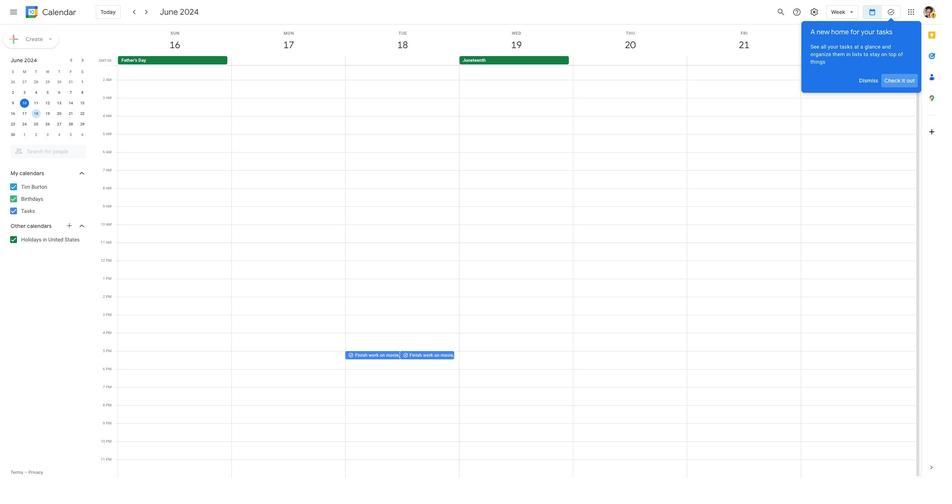 Task type: locate. For each thing, give the bounding box(es) containing it.
row group
[[7, 77, 88, 140]]

9 element
[[8, 99, 17, 108]]

main drawer image
[[9, 8, 18, 17]]

0 vertical spatial heading
[[41, 8, 76, 17]]

wednesday, june 19 element
[[460, 25, 574, 56]]

may 29 element
[[43, 78, 52, 87]]

5 element
[[43, 88, 52, 97]]

0 horizontal spatial heading
[[41, 8, 76, 17]]

july 4 element
[[55, 130, 64, 140]]

1 vertical spatial heading
[[811, 18, 912, 37]]

july 6 element
[[78, 130, 87, 140]]

may 28 element
[[32, 78, 41, 87]]

my calendars list
[[2, 181, 94, 217]]

sunday, june 16 element
[[118, 25, 232, 56]]

may 26 element
[[8, 78, 17, 87]]

22 element
[[78, 109, 87, 118]]

dismiss image
[[856, 72, 882, 90]]

july 2 element
[[32, 130, 41, 140]]

13 element
[[55, 99, 64, 108]]

None search field
[[0, 142, 94, 158]]

heading inside calendar element
[[41, 8, 76, 17]]

10, today element
[[20, 99, 29, 108]]

row
[[115, 44, 915, 479], [115, 56, 921, 65], [7, 66, 88, 77], [7, 77, 88, 87], [7, 87, 88, 98], [7, 98, 88, 109], [7, 109, 88, 119], [7, 119, 88, 130], [7, 130, 88, 140]]

cell
[[118, 44, 232, 479], [232, 44, 346, 479], [345, 44, 465, 479], [460, 44, 574, 479], [574, 44, 687, 479], [687, 44, 801, 479], [801, 44, 915, 479], [232, 56, 346, 65], [346, 56, 460, 65], [573, 56, 687, 65], [687, 56, 801, 65], [801, 56, 915, 65], [19, 98, 30, 109], [30, 109, 42, 119]]

tab list
[[922, 25, 942, 457]]

grid
[[97, 25, 921, 479]]

alert dialog
[[802, 18, 921, 93]]

july 3 element
[[43, 130, 52, 140]]

monday, june 17 element
[[232, 25, 346, 56]]

july 5 element
[[66, 130, 75, 140]]

heading
[[41, 8, 76, 17], [811, 18, 912, 37]]

30 element
[[8, 130, 17, 140]]

friday, june 21 element
[[687, 25, 801, 56]]

may 30 element
[[55, 78, 64, 87]]



Task type: describe. For each thing, give the bounding box(es) containing it.
3 element
[[20, 88, 29, 97]]

saturday, june 22 element
[[801, 25, 915, 56]]

29 element
[[78, 120, 87, 129]]

calendar element
[[24, 5, 76, 21]]

20 element
[[55, 109, 64, 118]]

1 element
[[78, 78, 87, 87]]

28 element
[[66, 120, 75, 129]]

27 element
[[55, 120, 64, 129]]

18 element
[[32, 109, 41, 118]]

2 element
[[8, 88, 17, 97]]

may 27 element
[[20, 78, 29, 87]]

12 element
[[43, 99, 52, 108]]

19 element
[[43, 109, 52, 118]]

24 element
[[20, 120, 29, 129]]

25 element
[[32, 120, 41, 129]]

14 element
[[66, 99, 75, 108]]

june 2024 grid
[[7, 66, 88, 140]]

17 element
[[20, 109, 29, 118]]

26 element
[[43, 120, 52, 129]]

may 31 element
[[66, 78, 75, 87]]

4 element
[[32, 88, 41, 97]]

15 element
[[78, 99, 87, 108]]

7 element
[[66, 88, 75, 97]]

july 1 element
[[20, 130, 29, 140]]

21 element
[[66, 109, 75, 118]]

11 element
[[32, 99, 41, 108]]

1 horizontal spatial heading
[[811, 18, 912, 37]]

tuesday, june 18 element
[[346, 25, 460, 56]]

8 element
[[78, 88, 87, 97]]

16 element
[[8, 109, 17, 118]]

6 element
[[55, 88, 64, 97]]

check it out image
[[882, 72, 918, 90]]

thursday, june 20 element
[[574, 25, 687, 56]]

23 element
[[8, 120, 17, 129]]



Task type: vqa. For each thing, say whether or not it's contained in the screenshot.
The 27 element at the top of the page
yes



